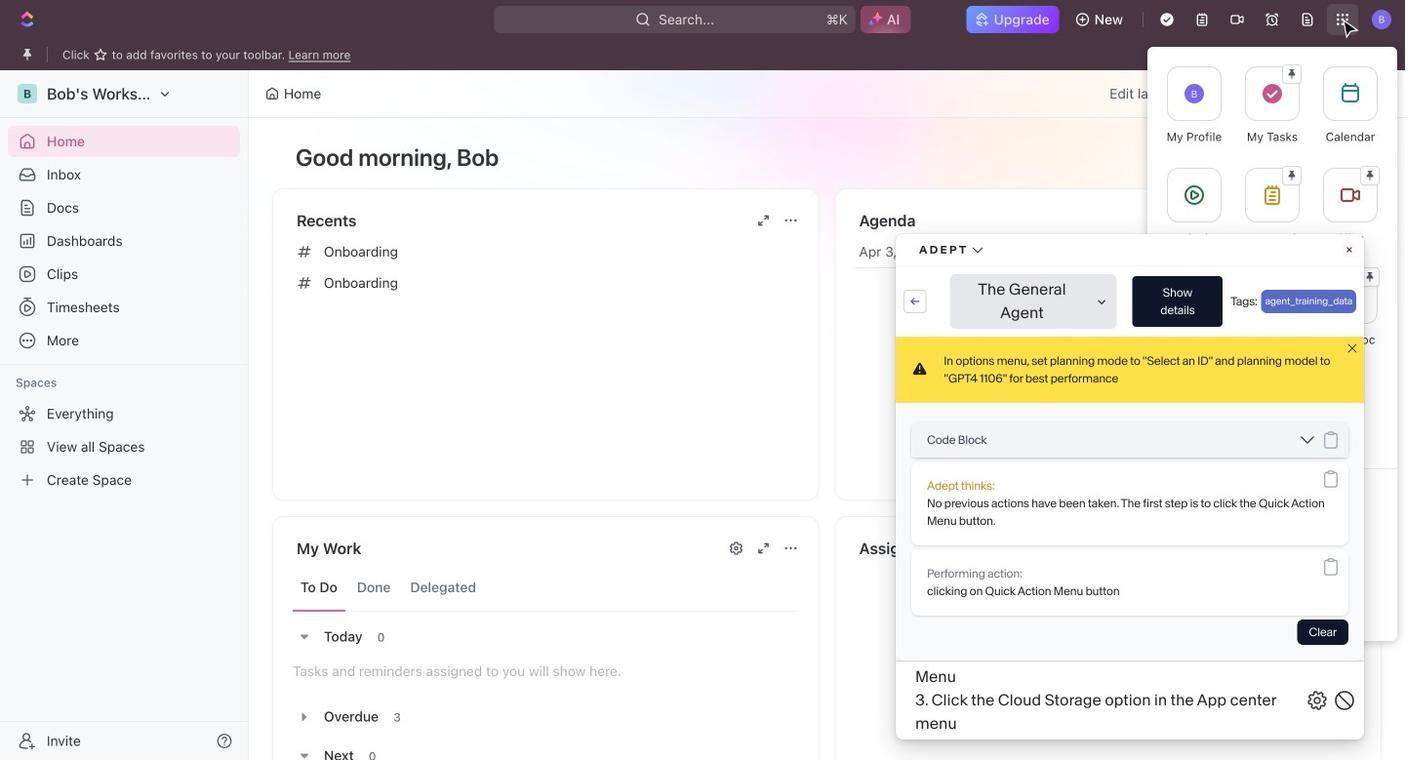 Task type: vqa. For each thing, say whether or not it's contained in the screenshot.
SEARCH APPS… field
yes



Task type: locate. For each thing, give the bounding box(es) containing it.
tab list
[[293, 564, 799, 612]]

sidebar navigation
[[0, 70, 249, 761]]

dialog
[[117, 20, 1289, 741]]

Search apps… field
[[1057, 32, 1233, 56]]

tree inside sidebar navigation
[[8, 398, 240, 496]]

tree
[[8, 398, 240, 496]]



